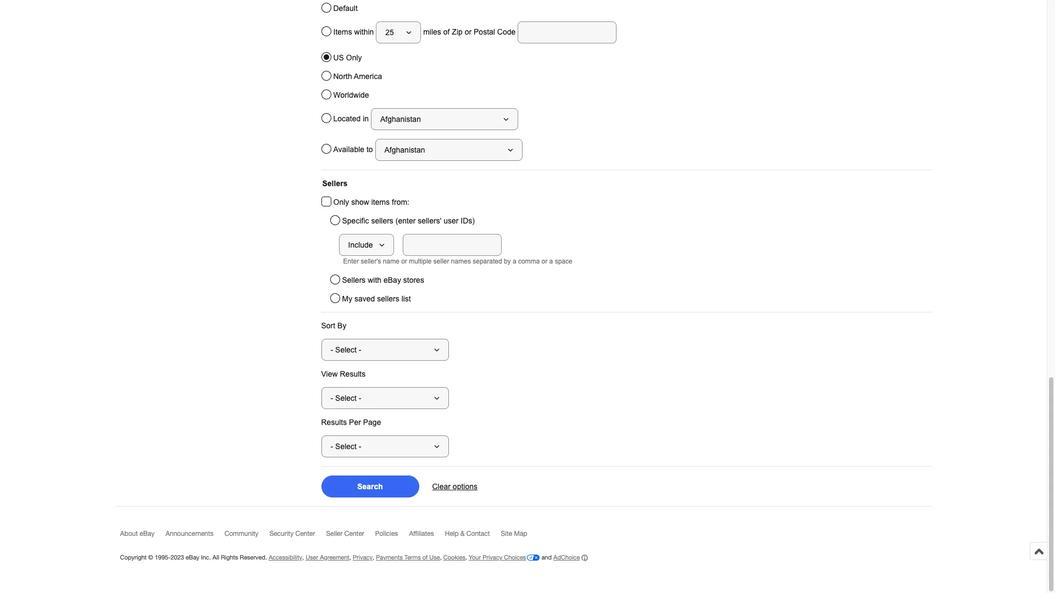 Task type: describe. For each thing, give the bounding box(es) containing it.
name
[[383, 258, 400, 266]]

available to
[[333, 145, 375, 154]]

sellers with ebay stores
[[342, 276, 424, 285]]

policies link
[[375, 531, 409, 543]]

seller
[[326, 531, 343, 538]]

center for security center
[[295, 531, 315, 538]]

adchoice
[[554, 555, 580, 561]]

specific
[[342, 217, 369, 225]]

view
[[321, 370, 338, 379]]

privacy link
[[353, 555, 373, 561]]

comma
[[518, 258, 540, 266]]

only show items from:
[[333, 198, 410, 207]]

accessibility link
[[269, 555, 302, 561]]

0 vertical spatial results
[[340, 370, 366, 379]]

all
[[213, 555, 219, 561]]

located in
[[333, 114, 371, 123]]

to
[[367, 145, 373, 154]]

help & contact link
[[445, 531, 501, 543]]

Seller ID text field
[[403, 234, 502, 256]]

list
[[402, 295, 411, 303]]

clear options link
[[432, 483, 478, 491]]

your
[[469, 555, 481, 561]]

2 privacy from the left
[[483, 555, 503, 561]]

code
[[497, 27, 516, 36]]

2 a from the left
[[550, 258, 553, 266]]

user agreement link
[[306, 555, 350, 561]]

Zip or Postal Code text field
[[518, 21, 617, 43]]

seller
[[434, 258, 449, 266]]

view results
[[321, 370, 366, 379]]

affiliates
[[409, 531, 434, 538]]

cookies link
[[444, 555, 466, 561]]

help & contact
[[445, 531, 490, 538]]

3 , from the left
[[373, 555, 374, 561]]

ids)
[[461, 217, 475, 225]]

search button
[[321, 476, 419, 498]]

about ebay link
[[120, 531, 166, 543]]

seller center
[[326, 531, 364, 538]]

1 vertical spatial only
[[333, 198, 349, 207]]

rights
[[221, 555, 238, 561]]

multiple
[[409, 258, 432, 266]]

user
[[306, 555, 318, 561]]

reserved.
[[240, 555, 267, 561]]

about ebay
[[120, 531, 155, 538]]

sellers'
[[418, 217, 442, 225]]

security center link
[[270, 531, 326, 543]]

payments
[[376, 555, 403, 561]]

1 privacy from the left
[[353, 555, 373, 561]]

clear options
[[432, 483, 478, 491]]

©
[[148, 555, 153, 561]]

by
[[338, 322, 347, 330]]

from:
[[392, 198, 410, 207]]

miles of zip or postal code
[[421, 27, 518, 36]]

items
[[333, 27, 352, 36]]

default
[[333, 4, 358, 13]]

sort
[[321, 322, 335, 330]]

adchoice link
[[554, 555, 588, 562]]

2023
[[171, 555, 184, 561]]

1 a from the left
[[513, 258, 517, 266]]

use
[[430, 555, 440, 561]]

&
[[461, 531, 465, 538]]

copyright
[[120, 555, 147, 561]]

and adchoice
[[540, 555, 580, 561]]

sort by
[[321, 322, 347, 330]]

your privacy choices link
[[469, 555, 540, 561]]

with
[[368, 276, 382, 285]]

announcements
[[166, 531, 214, 538]]

site map link
[[501, 531, 539, 543]]

1 horizontal spatial of
[[444, 27, 450, 36]]

per
[[349, 418, 361, 427]]

enter seller's name or multiple seller names separated by a comma or a space
[[343, 258, 573, 266]]

site map
[[501, 531, 528, 538]]

us only
[[333, 53, 362, 62]]

accessibility
[[269, 555, 302, 561]]

1 vertical spatial sellers
[[377, 295, 400, 303]]

or for zip
[[465, 27, 472, 36]]

security
[[270, 531, 294, 538]]

sellers for sellers with ebay stores
[[342, 276, 366, 285]]

security center
[[270, 531, 315, 538]]



Task type: locate. For each thing, give the bounding box(es) containing it.
site
[[501, 531, 513, 538]]

sellers
[[371, 217, 394, 225], [377, 295, 400, 303]]

names
[[451, 258, 471, 266]]

community
[[225, 531, 259, 538]]

1 horizontal spatial or
[[465, 27, 472, 36]]

copyright © 1995-2023 ebay inc. all rights reserved. accessibility , user agreement , privacy , payments terms of use , cookies , your privacy choices
[[120, 555, 526, 561]]

available
[[333, 145, 365, 154]]

results per page
[[321, 418, 381, 427]]

1 vertical spatial ebay
[[140, 531, 155, 538]]

page
[[363, 418, 381, 427]]

center right seller
[[345, 531, 364, 538]]

2 vertical spatial ebay
[[186, 555, 199, 561]]

, left the payments
[[373, 555, 374, 561]]

center
[[295, 531, 315, 538], [345, 531, 364, 538]]

center for seller center
[[345, 531, 364, 538]]

0 horizontal spatial privacy
[[353, 555, 373, 561]]

stores
[[403, 276, 424, 285]]

inc.
[[201, 555, 211, 561]]

ebay right about
[[140, 531, 155, 538]]

a right by on the left
[[513, 258, 517, 266]]

sellers left list
[[377, 295, 400, 303]]

enter
[[343, 258, 359, 266]]

options
[[453, 483, 478, 491]]

sellers down enter
[[342, 276, 366, 285]]

0 vertical spatial sellers
[[322, 179, 348, 188]]

items
[[372, 198, 390, 207]]

and
[[542, 555, 552, 561]]

by
[[504, 258, 511, 266]]

privacy right the your
[[483, 555, 503, 561]]

ebay
[[384, 276, 401, 285], [140, 531, 155, 538], [186, 555, 199, 561]]

postal
[[474, 27, 495, 36]]

announcements link
[[166, 531, 225, 543]]

or right name
[[401, 258, 407, 266]]

sellers for sellers
[[322, 179, 348, 188]]

north
[[333, 72, 352, 81]]

my
[[342, 295, 353, 303]]

1 vertical spatial results
[[321, 418, 347, 427]]

sellers down available
[[322, 179, 348, 188]]

miles
[[423, 27, 441, 36]]

0 horizontal spatial ebay
[[140, 531, 155, 538]]

my saved sellers list
[[342, 295, 411, 303]]

, left privacy link
[[350, 555, 351, 561]]

agreement
[[320, 555, 350, 561]]

seller's
[[361, 258, 381, 266]]

0 horizontal spatial a
[[513, 258, 517, 266]]

payments terms of use link
[[376, 555, 440, 561]]

2 , from the left
[[350, 555, 351, 561]]

0 vertical spatial sellers
[[371, 217, 394, 225]]

0 vertical spatial of
[[444, 27, 450, 36]]

about
[[120, 531, 138, 538]]

only left "show"
[[333, 198, 349, 207]]

ebay right with
[[384, 276, 401, 285]]

cookies
[[444, 555, 466, 561]]

help
[[445, 531, 459, 538]]

(enter
[[396, 217, 416, 225]]

of left use
[[423, 555, 428, 561]]

choices
[[504, 555, 526, 561]]

results
[[340, 370, 366, 379], [321, 418, 347, 427]]

1 center from the left
[[295, 531, 315, 538]]

2 horizontal spatial ebay
[[384, 276, 401, 285]]

0 horizontal spatial of
[[423, 555, 428, 561]]

1995-
[[155, 555, 171, 561]]

ebay left inc.
[[186, 555, 199, 561]]

of left zip
[[444, 27, 450, 36]]

us
[[333, 53, 344, 62]]

,
[[302, 555, 304, 561], [350, 555, 351, 561], [373, 555, 374, 561], [440, 555, 442, 561], [466, 555, 467, 561]]

5 , from the left
[[466, 555, 467, 561]]

space
[[555, 258, 573, 266]]

1 horizontal spatial privacy
[[483, 555, 503, 561]]

sellers down items
[[371, 217, 394, 225]]

or right the comma
[[542, 258, 548, 266]]

show
[[351, 198, 369, 207]]

search
[[357, 483, 383, 491]]

, left the your
[[466, 555, 467, 561]]

2 center from the left
[[345, 531, 364, 538]]

of
[[444, 27, 450, 36], [423, 555, 428, 561]]

only right us
[[346, 53, 362, 62]]

separated
[[473, 258, 502, 266]]

1 horizontal spatial ebay
[[186, 555, 199, 561]]

1 vertical spatial of
[[423, 555, 428, 561]]

contact
[[467, 531, 490, 538]]

privacy
[[353, 555, 373, 561], [483, 555, 503, 561]]

or for name
[[401, 258, 407, 266]]

policies
[[375, 531, 398, 538]]

or
[[465, 27, 472, 36], [401, 258, 407, 266], [542, 258, 548, 266]]

sellers
[[322, 179, 348, 188], [342, 276, 366, 285]]

seller center link
[[326, 531, 375, 543]]

center right security
[[295, 531, 315, 538]]

located
[[333, 114, 361, 123]]

a left space
[[550, 258, 553, 266]]

map
[[514, 531, 528, 538]]

items within
[[333, 27, 376, 36]]

0 horizontal spatial or
[[401, 258, 407, 266]]

0 horizontal spatial center
[[295, 531, 315, 538]]

results left the per
[[321, 418, 347, 427]]

terms
[[405, 555, 421, 561]]

zip
[[452, 27, 463, 36]]

1 horizontal spatial a
[[550, 258, 553, 266]]

1 , from the left
[[302, 555, 304, 561]]

2 horizontal spatial or
[[542, 258, 548, 266]]

privacy down seller center link
[[353, 555, 373, 561]]

user
[[444, 217, 459, 225]]

community link
[[225, 531, 270, 543]]

america
[[354, 72, 382, 81]]

1 vertical spatial sellers
[[342, 276, 366, 285]]

or right zip
[[465, 27, 472, 36]]

saved
[[355, 295, 375, 303]]

4 , from the left
[[440, 555, 442, 561]]

, left cookies link
[[440, 555, 442, 561]]

worldwide
[[333, 91, 369, 100]]

0 vertical spatial only
[[346, 53, 362, 62]]

1 horizontal spatial center
[[345, 531, 364, 538]]

clear
[[432, 483, 451, 491]]

north america
[[333, 72, 382, 81]]

results right view
[[340, 370, 366, 379]]

only
[[346, 53, 362, 62], [333, 198, 349, 207]]

0 vertical spatial ebay
[[384, 276, 401, 285]]

, left user
[[302, 555, 304, 561]]



Task type: vqa. For each thing, say whether or not it's contained in the screenshot.
picture 1 of 4
no



